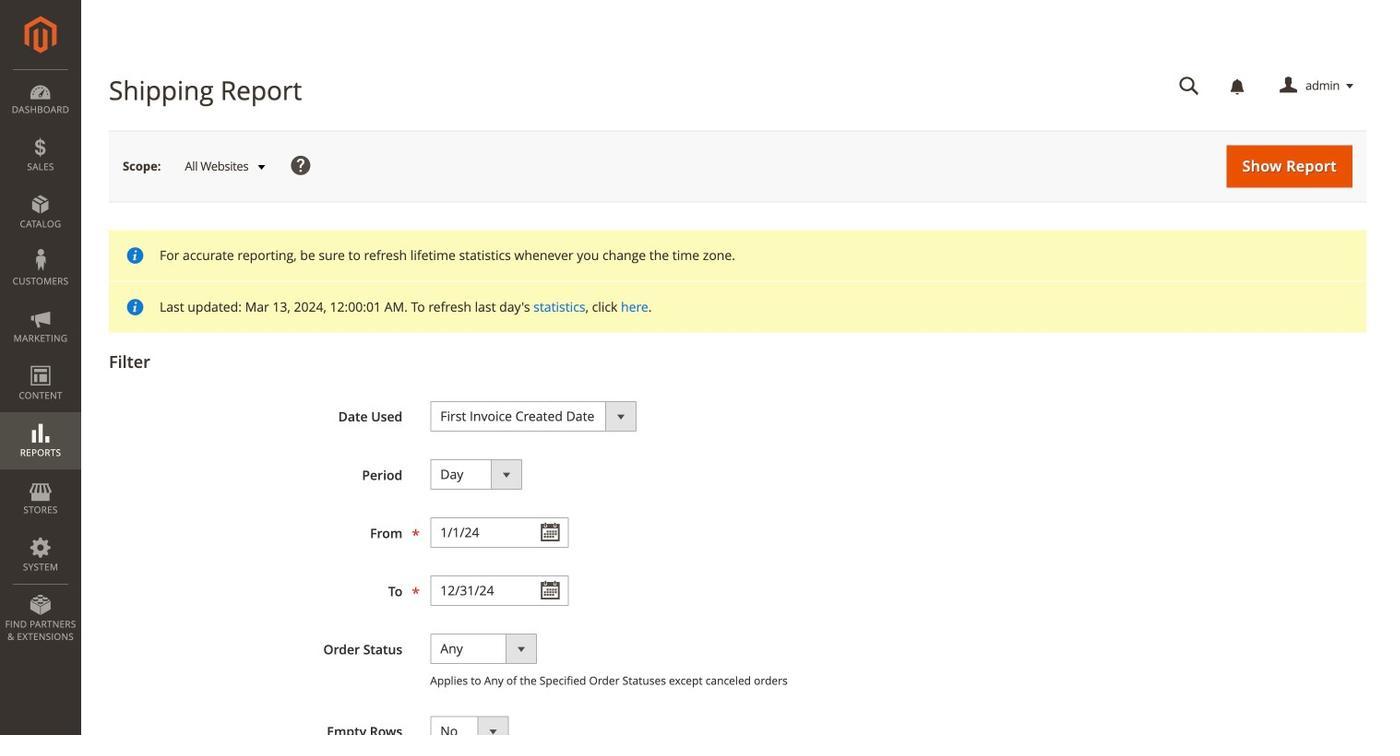 Task type: describe. For each thing, give the bounding box(es) containing it.
magento admin panel image
[[24, 16, 57, 54]]



Task type: locate. For each thing, give the bounding box(es) containing it.
menu bar
[[0, 69, 81, 653]]

None text field
[[1166, 70, 1213, 102], [430, 518, 569, 548], [1166, 70, 1213, 102], [430, 518, 569, 548]]

None text field
[[430, 576, 569, 606]]



